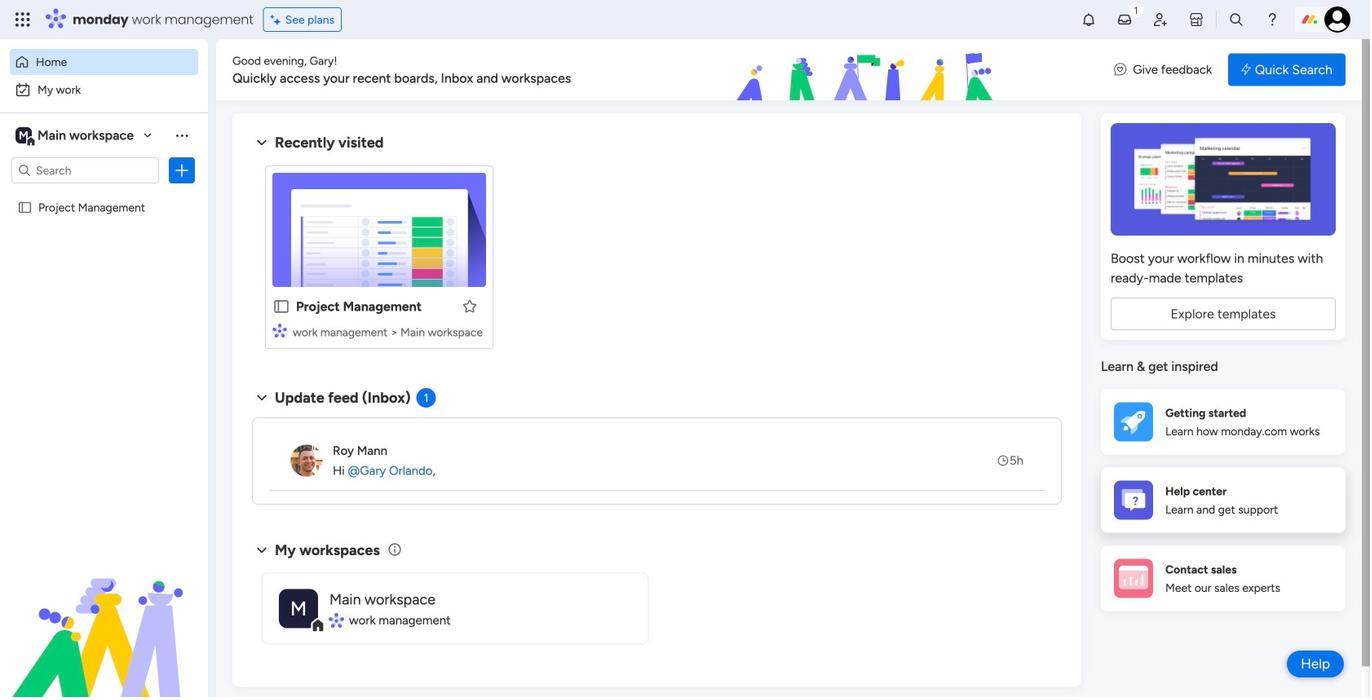 Task type: describe. For each thing, give the bounding box(es) containing it.
0 vertical spatial lottie animation image
[[640, 39, 1099, 101]]

2 vertical spatial option
[[0, 193, 208, 196]]

notifications image
[[1081, 11, 1098, 28]]

invite members image
[[1153, 11, 1169, 28]]

help image
[[1265, 11, 1281, 28]]

1 vertical spatial public board image
[[273, 298, 291, 316]]

0 vertical spatial option
[[10, 49, 198, 75]]

add to favorites image
[[462, 298, 478, 315]]

1 horizontal spatial lottie animation element
[[640, 39, 1099, 101]]

0 horizontal spatial lottie animation element
[[0, 533, 208, 698]]

workspace options image
[[174, 127, 190, 143]]

update feed image
[[1117, 11, 1133, 28]]

help center element
[[1102, 468, 1346, 533]]

getting started element
[[1102, 390, 1346, 455]]

0 vertical spatial public board image
[[17, 200, 33, 215]]

close recently visited image
[[252, 133, 272, 153]]

see plans image
[[271, 10, 285, 29]]



Task type: vqa. For each thing, say whether or not it's contained in the screenshot.
v2 bolt switch image
yes



Task type: locate. For each thing, give the bounding box(es) containing it.
v2 bolt switch image
[[1242, 61, 1252, 79]]

templates image image
[[1116, 123, 1332, 236]]

workspace selection element
[[16, 126, 136, 147]]

1 image
[[1129, 1, 1144, 19]]

select product image
[[15, 11, 31, 28]]

1 horizontal spatial lottie animation image
[[640, 39, 1099, 101]]

list box
[[0, 191, 208, 442]]

v2 user feedback image
[[1115, 61, 1127, 79]]

monday marketplace image
[[1189, 11, 1205, 28]]

lottie animation element
[[640, 39, 1099, 101], [0, 533, 208, 698]]

0 horizontal spatial lottie animation image
[[0, 533, 208, 698]]

1 vertical spatial option
[[10, 77, 198, 103]]

lottie animation image
[[640, 39, 1099, 101], [0, 533, 208, 698]]

1 vertical spatial workspace image
[[279, 590, 318, 629]]

roy mann image
[[291, 445, 323, 477]]

1 vertical spatial lottie animation element
[[0, 533, 208, 698]]

close update feed (inbox) image
[[252, 388, 272, 408]]

workspace image
[[16, 126, 32, 144], [279, 590, 318, 629]]

close my workspaces image
[[252, 541, 272, 560]]

option
[[10, 49, 198, 75], [10, 77, 198, 103], [0, 193, 208, 196]]

search everything image
[[1229, 11, 1245, 28]]

1 element
[[417, 388, 436, 408]]

0 horizontal spatial workspace image
[[16, 126, 32, 144]]

public board image
[[17, 200, 33, 215], [273, 298, 291, 316]]

0 horizontal spatial public board image
[[17, 200, 33, 215]]

Search in workspace field
[[34, 161, 136, 180]]

contact sales element
[[1102, 546, 1346, 612]]

options image
[[174, 162, 190, 179]]

gary orlando image
[[1325, 7, 1351, 33]]

1 horizontal spatial workspace image
[[279, 590, 318, 629]]

0 vertical spatial workspace image
[[16, 126, 32, 144]]

workspace image inside workspace selection element
[[16, 126, 32, 144]]

1 vertical spatial lottie animation image
[[0, 533, 208, 698]]

0 vertical spatial lottie animation element
[[640, 39, 1099, 101]]

1 horizontal spatial public board image
[[273, 298, 291, 316]]



